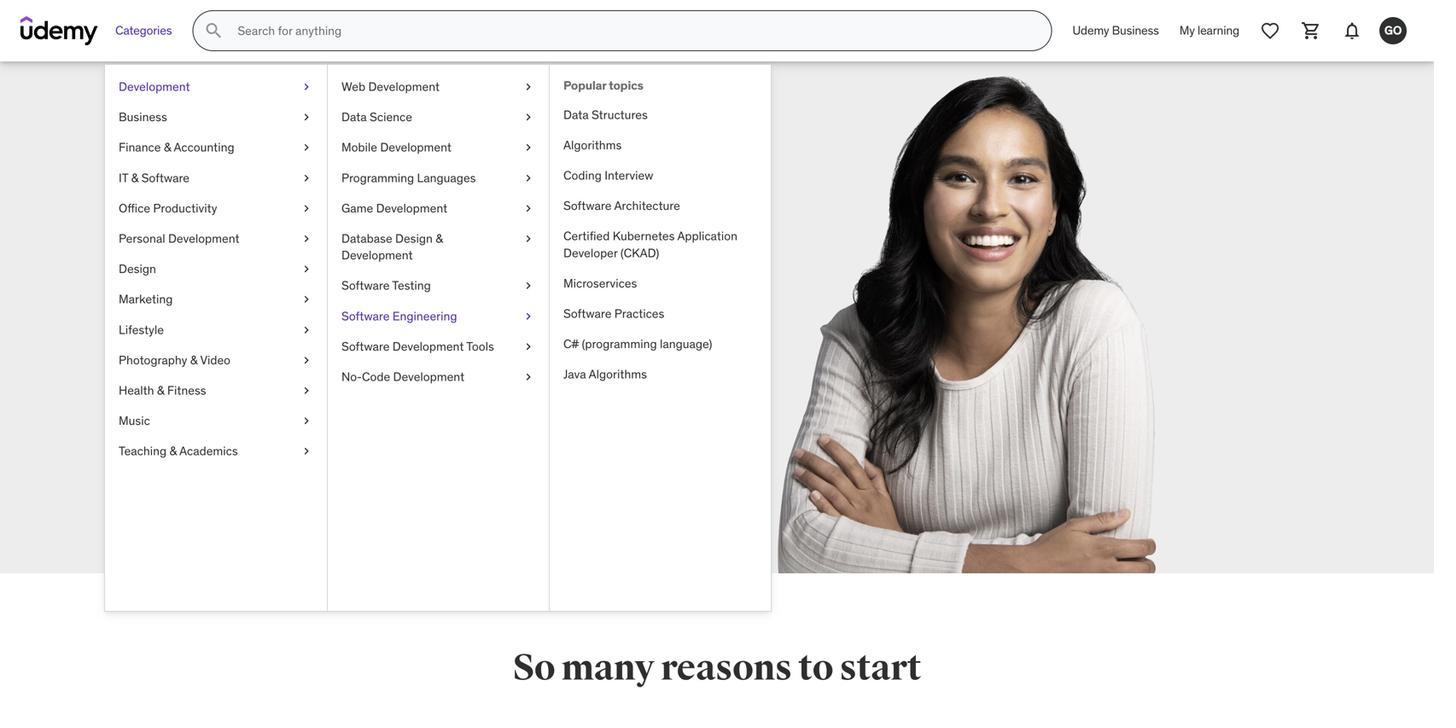 Task type: vqa. For each thing, say whether or not it's contained in the screenshot.
Software Architecture Software
yes



Task type: locate. For each thing, give the bounding box(es) containing it.
data down popular
[[564, 107, 589, 122]]

development inside no-code development link
[[393, 369, 465, 385]]

xsmall image for software testing
[[522, 278, 535, 294]]

data inside software engineering 'element'
[[564, 107, 589, 122]]

coding interview link
[[550, 161, 771, 191]]

& inside database design & development
[[436, 231, 443, 246]]

1 horizontal spatial design
[[395, 231, 433, 246]]

instructor
[[285, 319, 355, 340]]

xsmall image inside teaching & academics link
[[300, 443, 313, 460]]

with
[[200, 261, 290, 314]]

marketing link
[[105, 284, 327, 315]]

xsmall image inside design link
[[300, 261, 313, 278]]

udemy image
[[20, 16, 98, 45]]

office
[[119, 201, 150, 216]]

certified kubernetes application developer (ckad) link
[[550, 221, 771, 268]]

design
[[395, 231, 433, 246], [119, 261, 156, 277]]

design down the game development
[[395, 231, 433, 246]]

data science link
[[328, 102, 549, 133]]

java algorithms
[[564, 367, 647, 382]]

music link
[[105, 406, 327, 436]]

xsmall image for programming languages
[[522, 170, 535, 186]]

development inside personal development link
[[168, 231, 240, 246]]

& for fitness
[[157, 383, 164, 398]]

algorithms down the (programming
[[589, 367, 647, 382]]

go link
[[1373, 10, 1414, 51]]

algorithms
[[564, 137, 622, 153], [589, 367, 647, 382]]

interview
[[605, 168, 654, 183]]

xsmall image inside mobile development link
[[522, 139, 535, 156]]

development
[[119, 79, 190, 94], [368, 79, 440, 94], [380, 140, 452, 155], [376, 201, 448, 216], [168, 231, 240, 246], [342, 248, 413, 263], [393, 339, 464, 354], [393, 369, 465, 385]]

popular topics
[[564, 78, 644, 93]]

xsmall image inside health & fitness link
[[300, 383, 313, 399]]

data
[[564, 107, 589, 122], [342, 109, 367, 125]]

0 vertical spatial design
[[395, 231, 433, 246]]

video
[[200, 353, 231, 368]]

xsmall image
[[522, 79, 535, 95], [522, 109, 535, 126], [522, 170, 535, 186], [300, 231, 313, 247], [300, 261, 313, 278], [522, 278, 535, 294], [300, 291, 313, 308], [522, 308, 535, 325], [300, 322, 313, 338], [522, 338, 535, 355], [300, 383, 313, 399], [300, 413, 313, 430]]

1 vertical spatial algorithms
[[589, 367, 647, 382]]

development down database
[[342, 248, 413, 263]]

xsmall image inside no-code development link
[[522, 369, 535, 386]]

lives
[[200, 342, 232, 362]]

xsmall image inside the photography & video link
[[300, 352, 313, 369]]

my
[[1180, 23, 1195, 38]]

&
[[164, 140, 171, 155], [131, 170, 139, 186], [436, 231, 443, 246], [190, 353, 198, 368], [157, 383, 164, 398], [169, 444, 177, 459]]

language)
[[660, 336, 713, 352]]

own
[[359, 342, 389, 362]]

game development
[[342, 201, 448, 216]]

xsmall image inside software engineering link
[[522, 308, 535, 325]]

design inside database design & development
[[395, 231, 433, 246]]

tools
[[467, 339, 494, 354]]

programming
[[342, 170, 414, 186]]

software down microservices
[[564, 306, 612, 321]]

& down game development link
[[436, 231, 443, 246]]

no-code development link
[[328, 362, 549, 392]]

an
[[264, 319, 282, 340]]

software inside 'link'
[[564, 198, 612, 214]]

xsmall image for web development
[[522, 79, 535, 95]]

health & fitness
[[119, 383, 206, 398]]

marketing
[[119, 292, 173, 307]]

software for software engineering
[[342, 308, 390, 324]]

health & fitness link
[[105, 376, 327, 406]]

& for video
[[190, 353, 198, 368]]

data down the web
[[342, 109, 367, 125]]

xsmall image inside the 'programming languages' link
[[522, 170, 535, 186]]

xsmall image inside web development link
[[522, 79, 535, 95]]

software for software development tools
[[342, 339, 390, 354]]

finance
[[119, 140, 161, 155]]

development down office productivity link
[[168, 231, 240, 246]]

0 horizontal spatial data
[[342, 109, 367, 125]]

1 vertical spatial design
[[119, 261, 156, 277]]

1 vertical spatial business
[[119, 109, 167, 125]]

xsmall image for marketing
[[300, 291, 313, 308]]

data science
[[342, 109, 412, 125]]

0 horizontal spatial design
[[119, 261, 156, 277]]

data structures link
[[550, 100, 771, 130]]

& for accounting
[[164, 140, 171, 155]]

teaching & academics
[[119, 444, 238, 459]]

& right teaching
[[169, 444, 177, 459]]

development down categories dropdown button
[[119, 79, 190, 94]]

c# (programming language)
[[564, 336, 713, 352]]

academics
[[179, 444, 238, 459]]

software down software testing
[[342, 308, 390, 324]]

xsmall image inside office productivity link
[[300, 200, 313, 217]]

software development tools link
[[328, 332, 549, 362]]

Search for anything text field
[[234, 16, 1031, 45]]

algorithms up coding
[[564, 137, 622, 153]]

software engineering link
[[328, 301, 549, 332]]

office productivity link
[[105, 193, 327, 224]]

xsmall image inside database design & development 'link'
[[522, 231, 535, 247]]

business link
[[105, 102, 327, 133]]

certified
[[564, 229, 610, 244]]

development down programming languages
[[376, 201, 448, 216]]

microservices
[[564, 276, 637, 291]]

xsmall image for personal development
[[300, 231, 313, 247]]

popular
[[564, 78, 607, 93]]

software up and
[[342, 278, 390, 293]]

software up code
[[342, 339, 390, 354]]

game development link
[[328, 193, 549, 224]]

so many reasons to start
[[513, 646, 921, 691]]

code
[[362, 369, 390, 385]]

xsmall image inside marketing link
[[300, 291, 313, 308]]

teaching & academics link
[[105, 436, 327, 467]]

so
[[513, 646, 555, 691]]

c#
[[564, 336, 579, 352]]

xsmall image inside personal development link
[[300, 231, 313, 247]]

xsmall image for design
[[300, 261, 313, 278]]

xsmall image inside development link
[[300, 79, 313, 95]]

development down the software development tools link
[[393, 369, 465, 385]]

xsmall image inside the software development tools link
[[522, 338, 535, 355]]

software testing
[[342, 278, 431, 293]]

1 horizontal spatial data
[[564, 107, 589, 122]]

accounting
[[174, 140, 234, 155]]

design link
[[105, 254, 327, 284]]

software up certified
[[564, 198, 612, 214]]

xsmall image inside the music link
[[300, 413, 313, 430]]

business up finance
[[119, 109, 167, 125]]

xsmall image inside software testing link
[[522, 278, 535, 294]]

software architecture link
[[550, 191, 771, 221]]

business right the udemy
[[1112, 23, 1159, 38]]

get started link
[[200, 377, 473, 418]]

xsmall image inside game development link
[[522, 200, 535, 217]]

notifications image
[[1342, 20, 1363, 41]]

& right the health
[[157, 383, 164, 398]]

xsmall image for photography & video
[[300, 352, 313, 369]]

software for software practices
[[564, 306, 612, 321]]

teach
[[325, 214, 436, 267]]

development down engineering
[[393, 339, 464, 354]]

data for data structures
[[564, 107, 589, 122]]

come
[[200, 214, 317, 267]]

development up science
[[368, 79, 440, 94]]

xsmall image for no-code development
[[522, 369, 535, 386]]

xsmall image inside it & software link
[[300, 170, 313, 186]]

development up programming languages
[[380, 140, 452, 155]]

start
[[840, 646, 921, 691]]

—
[[236, 342, 250, 362]]

xsmall image inside the finance & accounting link
[[300, 139, 313, 156]]

xsmall image
[[300, 79, 313, 95], [300, 109, 313, 126], [300, 139, 313, 156], [522, 139, 535, 156], [300, 170, 313, 186], [300, 200, 313, 217], [522, 200, 535, 217], [522, 231, 535, 247], [300, 352, 313, 369], [522, 369, 535, 386], [300, 443, 313, 460]]

udemy business
[[1073, 23, 1159, 38]]

business
[[1112, 23, 1159, 38], [119, 109, 167, 125]]

development inside database design & development
[[342, 248, 413, 263]]

application
[[678, 229, 738, 244]]

xsmall image for game development
[[522, 200, 535, 217]]

& left video
[[190, 353, 198, 368]]

it
[[119, 170, 128, 186]]

lifestyle link
[[105, 315, 327, 345]]

& for software
[[131, 170, 139, 186]]

& right finance
[[164, 140, 171, 155]]

many
[[562, 646, 655, 691]]

design down the personal
[[119, 261, 156, 277]]

xsmall image inside "business" link
[[300, 109, 313, 126]]

0 vertical spatial business
[[1112, 23, 1159, 38]]

xsmall image inside lifestyle link
[[300, 322, 313, 338]]

xsmall image inside 'data science' link
[[522, 109, 535, 126]]

development inside game development link
[[376, 201, 448, 216]]

development link
[[105, 72, 327, 102]]

xsmall image for database design & development
[[522, 231, 535, 247]]

& right it at the left top of page
[[131, 170, 139, 186]]

database design & development
[[342, 231, 443, 263]]

xsmall image for data science
[[522, 109, 535, 126]]

fitness
[[167, 383, 206, 398]]

and
[[359, 319, 386, 340]]

data for data science
[[342, 109, 367, 125]]

structures
[[592, 107, 648, 122]]



Task type: describe. For each thing, give the bounding box(es) containing it.
xsmall image for lifestyle
[[300, 322, 313, 338]]

photography & video
[[119, 353, 231, 368]]

including
[[254, 342, 320, 362]]

development inside mobile development link
[[380, 140, 452, 155]]

xsmall image for health & fitness
[[300, 383, 313, 399]]

xsmall image for software engineering
[[522, 308, 535, 325]]

xsmall image for mobile development
[[522, 139, 535, 156]]

learning
[[1198, 23, 1240, 38]]

& for academics
[[169, 444, 177, 459]]

development inside web development link
[[368, 79, 440, 94]]

xsmall image for business
[[300, 109, 313, 126]]

get started
[[301, 389, 372, 406]]

started
[[326, 389, 372, 406]]

1 horizontal spatial business
[[1112, 23, 1159, 38]]

personal
[[119, 231, 165, 246]]

software up office productivity
[[141, 170, 190, 186]]

wishlist image
[[1260, 20, 1281, 41]]

teaching
[[119, 444, 167, 459]]

development inside the software development tools link
[[393, 339, 464, 354]]

no-code development
[[342, 369, 465, 385]]

submit search image
[[204, 20, 224, 41]]

to
[[799, 646, 834, 691]]

shopping cart with 0 items image
[[1301, 20, 1322, 41]]

c# (programming language) link
[[550, 329, 771, 360]]

reasons
[[661, 646, 792, 691]]

software for software architecture
[[564, 198, 612, 214]]

xsmall image for software development tools
[[522, 338, 535, 355]]

web
[[342, 79, 366, 94]]

microservices link
[[550, 268, 771, 299]]

xsmall image for music
[[300, 413, 313, 430]]

udemy
[[1073, 23, 1110, 38]]

database design & development link
[[328, 224, 549, 271]]

certified kubernetes application developer (ckad)
[[564, 229, 738, 261]]

web development link
[[328, 72, 549, 102]]

mobile
[[342, 140, 377, 155]]

software development tools
[[342, 339, 494, 354]]

come teach with us become an instructor and change lives — including your own
[[200, 214, 444, 362]]

programming languages link
[[328, 163, 549, 193]]

algorithms link
[[550, 130, 771, 161]]

it & software
[[119, 170, 190, 186]]

your
[[324, 342, 355, 362]]

(ckad)
[[621, 245, 659, 261]]

photography & video link
[[105, 345, 327, 376]]

practices
[[615, 306, 665, 321]]

get
[[301, 389, 323, 406]]

health
[[119, 383, 154, 398]]

topics
[[609, 78, 644, 93]]

become
[[200, 319, 260, 340]]

xsmall image for teaching & academics
[[300, 443, 313, 460]]

0 vertical spatial algorithms
[[564, 137, 622, 153]]

music
[[119, 413, 150, 429]]

mobile development
[[342, 140, 452, 155]]

developer
[[564, 245, 618, 261]]

software engineering element
[[549, 65, 771, 611]]

personal development
[[119, 231, 240, 246]]

udemy business link
[[1063, 10, 1170, 51]]

development inside development link
[[119, 79, 190, 94]]

software practices link
[[550, 299, 771, 329]]

it & software link
[[105, 163, 327, 193]]

0 horizontal spatial business
[[119, 109, 167, 125]]

kubernetes
[[613, 229, 675, 244]]

my learning link
[[1170, 10, 1250, 51]]

photography
[[119, 353, 187, 368]]

engineering
[[393, 308, 457, 324]]

coding interview
[[564, 168, 654, 183]]

programming languages
[[342, 170, 476, 186]]

game
[[342, 201, 373, 216]]

software for software testing
[[342, 278, 390, 293]]

mobile development link
[[328, 133, 549, 163]]

personal development link
[[105, 224, 327, 254]]

xsmall image for office productivity
[[300, 200, 313, 217]]

categories
[[115, 23, 172, 38]]

change
[[390, 319, 444, 340]]

no-
[[342, 369, 362, 385]]

go
[[1385, 23, 1402, 38]]

xsmall image for it & software
[[300, 170, 313, 186]]

finance & accounting
[[119, 140, 234, 155]]

software testing link
[[328, 271, 549, 301]]

software architecture
[[564, 198, 680, 214]]

lifestyle
[[119, 322, 164, 338]]

coding
[[564, 168, 602, 183]]

software engineering
[[342, 308, 457, 324]]

languages
[[417, 170, 476, 186]]

xsmall image for finance & accounting
[[300, 139, 313, 156]]

us
[[298, 261, 344, 314]]

categories button
[[105, 10, 182, 51]]

finance & accounting link
[[105, 133, 327, 163]]

data structures
[[564, 107, 648, 122]]

xsmall image for development
[[300, 79, 313, 95]]

architecture
[[614, 198, 680, 214]]

my learning
[[1180, 23, 1240, 38]]



